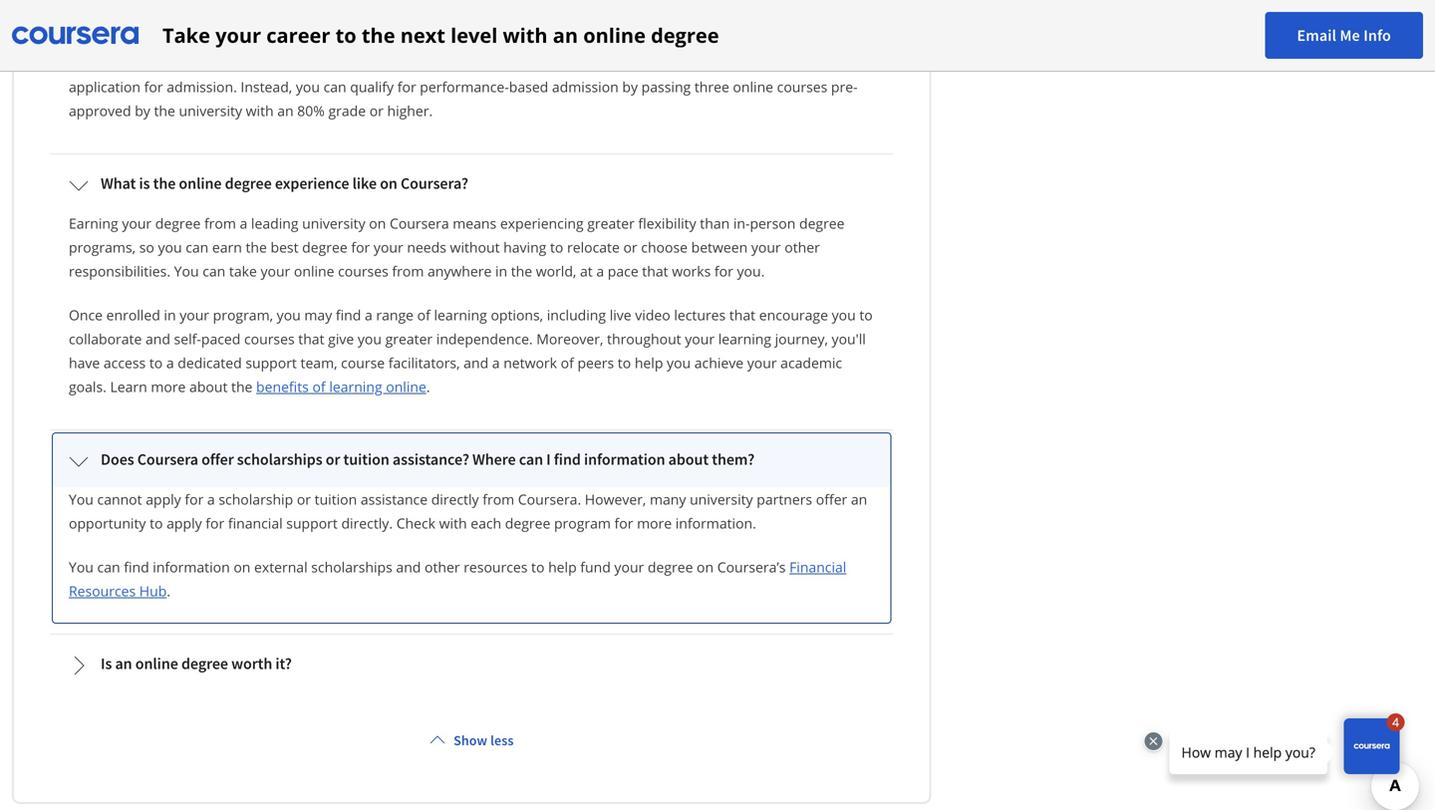 Task type: describe. For each thing, give the bounding box(es) containing it.
world,
[[536, 262, 577, 281]]

level
[[451, 21, 498, 49]]

university inside earning your degree from a leading university on coursera means experiencing greater flexibility than in-person degree programs, so you can earn the best degree for your needs without having to relocate or choose between your other responsibilities. you can take your online courses from anywhere in the world, at a pace that works for you.
[[302, 214, 366, 233]]

your left needs
[[374, 238, 404, 257]]

scholarships inside does coursera offer scholarships or tuition assistance? where can i find information about them? dropdown button
[[237, 450, 323, 470]]

scholarship
[[219, 490, 293, 509]]

i
[[547, 450, 551, 470]]

find inside once enrolled in your program, you may find a range of learning options, including live video lectures that encourage you to collaborate and self-paced courses that give you greater independence. moreover, throughout your learning journey, you'll have access to a dedicated support team, course facilitators, and a network of peers to help you achieve your academic goals. learn more about the
[[336, 306, 361, 325]]

with inside , don't require an application for admission. instead, you can qualify for performance-based admission by passing three online courses pre- approved by the university with an 80% grade or higher.
[[246, 101, 274, 120]]

,
[[710, 53, 714, 72]]

offer inside dropdown button
[[201, 450, 234, 470]]

have
[[69, 353, 100, 372]]

support inside you cannot apply for a scholarship or tuition assistance directly from coursera. however, many university partners offer an opportunity to apply for financial support directly. check with each degree program for more information.
[[286, 514, 338, 533]]

boulder's
[[428, 53, 490, 72]]

peers
[[578, 353, 614, 372]]

however,
[[585, 490, 646, 509]]

does coursera offer scholarships or tuition assistance? where can i find information about them?
[[101, 450, 755, 470]]

1 horizontal spatial from
[[392, 262, 424, 281]]

in-
[[734, 214, 750, 233]]

for left needs
[[351, 238, 370, 257]]

an inside is an online degree worth it? dropdown button
[[115, 654, 132, 674]]

the inside , don't require an application for admission. instead, you can qualify for performance-based admission by passing three online courses pre- approved by the university with an 80% grade or higher.
[[154, 101, 175, 120]]

for left "scholarship"
[[185, 490, 204, 509]]

person
[[750, 214, 796, 233]]

works
[[672, 262, 711, 281]]

for left admission.
[[144, 77, 163, 96]]

your right take
[[215, 21, 261, 49]]

the up take
[[246, 238, 267, 257]]

network
[[504, 353, 557, 372]]

than
[[700, 214, 730, 233]]

on down information.
[[697, 558, 714, 577]]

greater inside earning your degree from a leading university on coursera means experiencing greater flexibility than in-person degree programs, so you can earn the best degree for your needs without having to relocate or choose between your other responsibilities. you can take your online courses from anywhere in the world, at a pace that works for you.
[[587, 214, 635, 233]]

benefits of learning online link
[[256, 377, 427, 396]]

three
[[695, 77, 730, 96]]

programs, inside earning your degree from a leading university on coursera means experiencing greater flexibility than in-person degree programs, so you can earn the best degree for your needs without having to relocate or choose between your other responsibilities. you can take your online courses from anywhere in the world, at a pace that works for you.
[[69, 238, 136, 257]]

to right the access
[[149, 353, 163, 372]]

show
[[454, 732, 488, 750]]

or inside earning your degree from a leading university on coursera means experiencing greater flexibility than in-person degree programs, so you can earn the best degree for your needs without having to relocate or choose between your other responsibilities. you can take your online courses from anywhere in the world, at a pace that works for you.
[[624, 238, 638, 257]]

2 vertical spatial find
[[124, 558, 149, 577]]

instead,
[[241, 77, 292, 96]]

can down "earn"
[[203, 262, 226, 281]]

like inside dropdown button
[[353, 173, 377, 193]]

learn
[[110, 377, 147, 396]]

moreover,
[[537, 330, 604, 348]]

external
[[254, 558, 308, 577]]

or inside you cannot apply for a scholarship or tuition assistance directly from coursera. however, many university partners offer an opportunity to apply for financial support directly. check with each degree program for more information.
[[297, 490, 311, 509]]

in inside earning your degree from a leading university on coursera means experiencing greater flexibility than in-person degree programs, so you can earn the best degree for your needs without having to relocate or choose between your other responsibilities. you can take your online courses from anywhere in the world, at a pace that works for you.
[[495, 262, 508, 281]]

your down "best"
[[261, 262, 290, 281]]

courses inside earning your degree from a leading university on coursera means experiencing greater flexibility than in-person degree programs, so you can earn the best degree for your needs without having to relocate or choose between your other responsibilities. you can take your online courses from anywhere in the world, at a pace that works for you.
[[338, 262, 389, 281]]

support inside once enrolled in your program, you may find a range of learning options, including live video lectures that encourage you to collaborate and self-paced courses that give you greater independence. moreover, throughout your learning journey, you'll have access to a dedicated support team, course facilitators, and a network of peers to help you achieve your academic goals. learn more about the
[[246, 353, 297, 372]]

1 vertical spatial .
[[167, 582, 171, 601]]

an inside you cannot apply for a scholarship or tuition assistance directly from coursera. however, many university partners offer an opportunity to apply for financial support directly. check with each degree program for more information.
[[851, 490, 868, 509]]

check
[[397, 514, 436, 533]]

facilitators,
[[389, 353, 460, 372]]

academic
[[781, 353, 843, 372]]

for down between
[[715, 262, 734, 281]]

earning your degree from a leading university on coursera means experiencing greater flexibility than in-person degree programs, so you can earn the best degree for your needs without having to relocate or choose between your other responsibilities. you can take your online courses from anywhere in the world, at a pace that works for you.
[[69, 214, 845, 281]]

2 horizontal spatial that
[[730, 306, 756, 325]]

2 vertical spatial learning
[[329, 377, 382, 396]]

opportunity
[[69, 514, 146, 533]]

from inside you cannot apply for a scholarship or tuition assistance directly from coursera. however, many university partners offer an opportunity to apply for financial support directly. check with each degree program for more information.
[[483, 490, 515, 509]]

having
[[504, 238, 547, 257]]

self-
[[174, 330, 201, 348]]

access
[[104, 353, 146, 372]]

partners
[[757, 490, 813, 509]]

you up you'll
[[832, 306, 856, 325]]

0 horizontal spatial from
[[204, 214, 236, 233]]

of up "qualify"
[[348, 53, 361, 72]]

coursera inside earning your degree from a leading university on coursera means experiencing greater flexibility than in-person degree programs, so you can earn the best degree for your needs without having to relocate or choose between your other responsibilities. you can take your online courses from anywhere in the world, at a pace that works for you.
[[390, 214, 449, 233]]

coursera?
[[401, 173, 468, 193]]

a up "earn"
[[240, 214, 248, 233]]

0 vertical spatial by
[[623, 77, 638, 96]]

2 horizontal spatial and
[[464, 353, 489, 372]]

take
[[229, 262, 257, 281]]

you left the may
[[277, 306, 301, 325]]

less
[[491, 732, 514, 750]]

a down self-
[[166, 353, 174, 372]]

an right the require
[[806, 53, 822, 72]]

0 horizontal spatial and
[[146, 330, 170, 348]]

0 horizontal spatial other
[[425, 558, 460, 577]]

2 vertical spatial and
[[396, 558, 421, 577]]

master of science in data science link
[[493, 53, 710, 72]]

1 vertical spatial information
[[153, 558, 230, 577]]

info
[[1364, 25, 1392, 45]]

degree right "best"
[[302, 238, 348, 257]]

with inside you cannot apply for a scholarship or tuition assistance directly from coursera. however, many university partners offer an opportunity to apply for financial support directly. check with each degree program for more information.
[[439, 514, 467, 533]]

0 vertical spatial apply
[[146, 490, 181, 509]]

resources
[[464, 558, 528, 577]]

your right 'fund' at the bottom
[[615, 558, 644, 577]]

can inside , don't require an application for admission. instead, you can qualify for performance-based admission by passing three online courses pre- approved by the university with an 80% grade or higher.
[[324, 77, 347, 96]]

of down moreover,
[[561, 353, 574, 372]]

tuition inside dropdown button
[[343, 450, 390, 470]]

on inside earning your degree from a leading university on coursera means experiencing greater flexibility than in-person degree programs, so you can earn the best degree for your needs without having to relocate or choose between your other responsibilities. you can take your online courses from anywhere in the world, at a pace that works for you.
[[369, 214, 386, 233]]

information inside dropdown button
[[584, 450, 665, 470]]

anywhere
[[428, 262, 492, 281]]

a left range
[[365, 306, 373, 325]]

passing
[[642, 77, 691, 96]]

to up university
[[336, 21, 357, 49]]

best
[[271, 238, 299, 257]]

you.
[[737, 262, 765, 281]]

choose
[[641, 238, 688, 257]]

2 horizontal spatial with
[[503, 21, 548, 49]]

data
[[627, 53, 658, 72]]

to inside you cannot apply for a scholarship or tuition assistance directly from coursera. however, many university partners offer an opportunity to apply for financial support directly. check with each degree program for more information.
[[150, 514, 163, 533]]

earn
[[212, 238, 242, 257]]

or inside , don't require an application for admission. instead, you can qualify for performance-based admission by passing three online courses pre- approved by the university with an 80% grade or higher.
[[370, 101, 384, 120]]

to right peers
[[618, 353, 631, 372]]

1 horizontal spatial programs,
[[158, 53, 225, 72]]

about inside once enrolled in your program, you may find a range of learning options, including live video lectures that encourage you to collaborate and self-paced courses that give you greater independence. moreover, throughout your learning journey, you'll have access to a dedicated support team, course facilitators, and a network of peers to help you achieve your academic goals. learn more about the
[[189, 377, 228, 396]]

program,
[[213, 306, 273, 325]]

show less button
[[422, 723, 522, 759]]

online inside earning your degree from a leading university on coursera means experiencing greater flexibility than in-person degree programs, so you can earn the best degree for your needs without having to relocate or choose between your other responsibilities. you can take your online courses from anywhere in the world, at a pace that works for you.
[[294, 262, 334, 281]]

more inside you cannot apply for a scholarship or tuition assistance directly from coursera. however, many university partners offer an opportunity to apply for financial support directly. check with each degree program for more information.
[[637, 514, 672, 533]]

a right at
[[597, 262, 604, 281]]

a inside you cannot apply for a scholarship or tuition assistance directly from coursera. however, many university partners offer an opportunity to apply for financial support directly. check with each degree program for more information.
[[207, 490, 215, 509]]

courses inside once enrolled in your program, you may find a range of learning options, including live video lectures that encourage you to collaborate and self-paced courses that give you greater independence. moreover, throughout your learning journey, you'll have access to a dedicated support team, course facilitators, and a network of peers to help you achieve your academic goals. learn more about the
[[244, 330, 295, 348]]

qualify
[[350, 77, 394, 96]]

1 science from the left
[[559, 53, 608, 72]]

on left 'external'
[[234, 558, 251, 577]]

financial resources hub link
[[69, 558, 847, 601]]

email me info
[[1298, 25, 1392, 45]]

means
[[453, 214, 497, 233]]

coursera.
[[518, 490, 581, 509]]

the inside once enrolled in your program, you may find a range of learning options, including live video lectures that encourage you to collaborate and self-paced courses that give you greater independence. moreover, throughout your learning journey, you'll have access to a dedicated support team, course facilitators, and a network of peers to help you achieve your academic goals. learn more about the
[[231, 377, 253, 396]]

give
[[328, 330, 354, 348]]

greater inside once enrolled in your program, you may find a range of learning options, including live video lectures that encourage you to collaborate and self-paced courses that give you greater independence. moreover, throughout your learning journey, you'll have access to a dedicated support team, course facilitators, and a network of peers to help you achieve your academic goals. learn more about the
[[385, 330, 433, 348]]

degree up application
[[109, 53, 155, 72]]

other inside earning your degree from a leading university on coursera means experiencing greater flexibility than in-person degree programs, so you can earn the best degree for your needs without having to relocate or choose between your other responsibilities. you can take your online courses from anywhere in the world, at a pace that works for you.
[[785, 238, 820, 257]]

live
[[610, 306, 632, 325]]

you left achieve
[[667, 353, 691, 372]]

leading
[[251, 214, 299, 233]]

for up the higher. at the top
[[398, 77, 416, 96]]

your up self-
[[180, 306, 209, 325]]

assistance
[[361, 490, 428, 509]]

options,
[[491, 306, 543, 325]]

you inside , don't require an application for admission. instead, you can qualify for performance-based admission by passing three online courses pre- approved by the university with an 80% grade or higher.
[[296, 77, 320, 96]]

to right resources in the left of the page
[[531, 558, 545, 577]]

what is the online degree experience like on coursera? button
[[53, 158, 891, 211]]

0 horizontal spatial that
[[298, 330, 325, 348]]

many
[[650, 490, 686, 509]]

worth
[[231, 654, 272, 674]]

independence.
[[436, 330, 533, 348]]

what
[[101, 173, 136, 193]]

is
[[101, 654, 112, 674]]

online inside dropdown button
[[135, 654, 178, 674]]

of up based
[[542, 53, 556, 72]]

approved
[[69, 101, 131, 120]]

benefits of learning online .
[[256, 377, 430, 396]]

80%
[[297, 101, 325, 120]]

2 science from the left
[[661, 53, 710, 72]]

dedicated
[[178, 353, 242, 372]]

assistance?
[[393, 450, 469, 470]]

find inside dropdown button
[[554, 450, 581, 470]]

information.
[[676, 514, 757, 533]]

your down lectures
[[685, 330, 715, 348]]

of right range
[[417, 306, 431, 325]]

degree inside you cannot apply for a scholarship or tuition assistance directly from coursera. however, many university partners offer an opportunity to apply for financial support directly. check with each degree program for more information.
[[505, 514, 551, 533]]

can up resources
[[97, 558, 120, 577]]

your up the so
[[122, 214, 152, 233]]

degree up responsibilities.
[[155, 214, 201, 233]]

journey,
[[775, 330, 828, 348]]

0 horizontal spatial by
[[135, 101, 150, 120]]

require
[[754, 53, 802, 72]]

degree up ,
[[651, 21, 719, 49]]



Task type: vqa. For each thing, say whether or not it's contained in the screenshot.
1st View
no



Task type: locate. For each thing, give the bounding box(es) containing it.
1 horizontal spatial offer
[[816, 490, 848, 509]]

1 horizontal spatial more
[[637, 514, 672, 533]]

you up 80%
[[296, 77, 320, 96]]

0 vertical spatial that
[[642, 262, 669, 281]]

university down admission.
[[179, 101, 242, 120]]

financial
[[790, 558, 847, 577]]

by right approved in the top left of the page
[[135, 101, 150, 120]]

other down person
[[785, 238, 820, 257]]

support up benefits
[[246, 353, 297, 372]]

0 vertical spatial courses
[[777, 77, 828, 96]]

higher.
[[387, 101, 433, 120]]

scholarships
[[237, 450, 323, 470], [311, 558, 393, 577]]

0 horizontal spatial like
[[229, 53, 251, 72]]

0 vertical spatial scholarships
[[237, 450, 323, 470]]

for left "financial" at the bottom of the page
[[206, 514, 225, 533]]

0 vertical spatial help
[[635, 353, 663, 372]]

on inside dropdown button
[[380, 173, 398, 193]]

take
[[163, 21, 210, 49]]

you up "opportunity"
[[69, 490, 94, 509]]

online inside dropdown button
[[179, 173, 222, 193]]

1 horizontal spatial information
[[584, 450, 665, 470]]

it?
[[276, 654, 292, 674]]

may
[[304, 306, 332, 325]]

degree
[[651, 21, 719, 49], [109, 53, 155, 72], [225, 173, 272, 193], [155, 214, 201, 233], [800, 214, 845, 233], [302, 238, 348, 257], [505, 514, 551, 533], [648, 558, 693, 577], [181, 654, 228, 674]]

tuition up directly.
[[315, 490, 357, 509]]

relocate
[[567, 238, 620, 257]]

you cannot apply for a scholarship or tuition assistance directly from coursera. however, many university partners offer an opportunity to apply for financial support directly. check with each degree program for more information.
[[69, 490, 868, 533]]

and down independence.
[[464, 353, 489, 372]]

apply
[[146, 490, 181, 509], [167, 514, 202, 533]]

degree up leading on the left of page
[[225, 173, 272, 193]]

and down the check
[[396, 558, 421, 577]]

learning up independence.
[[434, 306, 487, 325]]

0 vertical spatial programs,
[[158, 53, 225, 72]]

1 horizontal spatial .
[[427, 377, 430, 396]]

science up admission
[[559, 53, 608, 72]]

1 vertical spatial in
[[495, 262, 508, 281]]

0 vertical spatial coursera
[[390, 214, 449, 233]]

grade
[[328, 101, 366, 120]]

find
[[336, 306, 361, 325], [554, 450, 581, 470], [124, 558, 149, 577]]

benefits
[[256, 377, 309, 396]]

the down having
[[511, 262, 533, 281]]

programs, down 'earning'
[[69, 238, 136, 257]]

courses down the require
[[777, 77, 828, 96]]

learning down course
[[329, 377, 382, 396]]

show less
[[454, 732, 514, 750]]

1 vertical spatial and
[[464, 353, 489, 372]]

0 horizontal spatial greater
[[385, 330, 433, 348]]

university down experience
[[302, 214, 366, 233]]

an right partners
[[851, 490, 868, 509]]

between
[[692, 238, 748, 257]]

1 horizontal spatial that
[[642, 262, 669, 281]]

coursera up needs
[[390, 214, 449, 233]]

hub
[[139, 582, 167, 601]]

0 vertical spatial find
[[336, 306, 361, 325]]

0 vertical spatial in
[[611, 53, 624, 72]]

1 vertical spatial that
[[730, 306, 756, 325]]

pre-
[[831, 77, 858, 96]]

next
[[401, 21, 446, 49]]

1 horizontal spatial find
[[336, 306, 361, 325]]

some
[[69, 53, 106, 72]]

admission
[[552, 77, 619, 96]]

0 horizontal spatial .
[[167, 582, 171, 601]]

can up grade
[[324, 77, 347, 96]]

flexibility
[[639, 214, 697, 233]]

is an online degree worth it? button
[[53, 638, 891, 692]]

the down admission.
[[154, 101, 175, 120]]

university inside you cannot apply for a scholarship or tuition assistance directly from coursera. however, many university partners offer an opportunity to apply for financial support directly. check with each degree program for more information.
[[690, 490, 753, 509]]

like up "instead,"
[[229, 53, 251, 72]]

does
[[101, 450, 134, 470]]

that inside earning your degree from a leading university on coursera means experiencing greater flexibility than in-person degree programs, so you can earn the best degree for your needs without having to relocate or choose between your other responsibilities. you can take your online courses from anywhere in the world, at a pace that works for you.
[[642, 262, 669, 281]]

an left 80%
[[277, 101, 294, 120]]

0 vertical spatial with
[[503, 21, 548, 49]]

university inside , don't require an application for admission. instead, you can qualify for performance-based admission by passing three online courses pre- approved by the university with an 80% grade or higher.
[[179, 101, 242, 120]]

you inside earning your degree from a leading university on coursera means experiencing greater flexibility than in-person degree programs, so you can earn the best degree for your needs without having to relocate or choose between your other responsibilities. you can take your online courses from anywhere in the world, at a pace that works for you.
[[174, 262, 199, 281]]

2 vertical spatial university
[[690, 490, 753, 509]]

experience
[[275, 173, 349, 193]]

needs
[[407, 238, 447, 257]]

1 horizontal spatial science
[[661, 53, 710, 72]]

degree right person
[[800, 214, 845, 233]]

the inside dropdown button
[[153, 173, 176, 193]]

1 vertical spatial find
[[554, 450, 581, 470]]

does coursera offer scholarships or tuition assistance? where can i find information about them? button
[[53, 434, 891, 488]]

2 horizontal spatial from
[[483, 490, 515, 509]]

0 horizontal spatial in
[[164, 306, 176, 325]]

about left them?
[[669, 450, 709, 470]]

the up "instead,"
[[255, 53, 276, 72]]

about inside dropdown button
[[669, 450, 709, 470]]

you
[[174, 262, 199, 281], [69, 490, 94, 509], [69, 558, 94, 577]]

or
[[370, 101, 384, 120], [624, 238, 638, 257], [326, 450, 340, 470], [297, 490, 311, 509]]

coursera
[[390, 214, 449, 233], [137, 450, 198, 470]]

take your career to the next level with an online degree
[[163, 21, 719, 49]]

is an online degree worth it?
[[101, 654, 292, 674]]

0 vertical spatial offer
[[201, 450, 234, 470]]

1 vertical spatial by
[[135, 101, 150, 120]]

. down facilitators,
[[427, 377, 430, 396]]

by down data
[[623, 77, 638, 96]]

1 vertical spatial other
[[425, 558, 460, 577]]

degree down information.
[[648, 558, 693, 577]]

email
[[1298, 25, 1337, 45]]

1 vertical spatial from
[[392, 262, 424, 281]]

for down the however,
[[615, 514, 634, 533]]

greater down range
[[385, 330, 433, 348]]

or down "benefits of learning online" link
[[326, 450, 340, 470]]

1 horizontal spatial courses
[[338, 262, 389, 281]]

1 horizontal spatial other
[[785, 238, 820, 257]]

or inside dropdown button
[[326, 450, 340, 470]]

1 vertical spatial scholarships
[[311, 558, 393, 577]]

once
[[69, 306, 103, 325]]

or down "qualify"
[[370, 101, 384, 120]]

2 horizontal spatial university
[[690, 490, 753, 509]]

coursera image
[[12, 19, 139, 51]]

0 vertical spatial support
[[246, 353, 297, 372]]

earning
[[69, 214, 118, 233]]

paced
[[201, 330, 241, 348]]

financial
[[228, 514, 283, 533]]

courses down the program, on the left
[[244, 330, 295, 348]]

2 horizontal spatial find
[[554, 450, 581, 470]]

find up give
[[336, 306, 361, 325]]

2 vertical spatial with
[[439, 514, 467, 533]]

1 horizontal spatial like
[[353, 173, 377, 193]]

the up some degree programs, like the university of colorado boulder's master of science in data science
[[362, 21, 395, 49]]

1 horizontal spatial and
[[396, 558, 421, 577]]

0 horizontal spatial about
[[189, 377, 228, 396]]

1 horizontal spatial greater
[[587, 214, 635, 233]]

the down dedicated
[[231, 377, 253, 396]]

apply right cannot
[[146, 490, 181, 509]]

you for apply
[[69, 490, 94, 509]]

that down the may
[[298, 330, 325, 348]]

help inside once enrolled in your program, you may find a range of learning options, including live video lectures that encourage you to collaborate and self-paced courses that give you greater independence. moreover, throughout your learning journey, you'll have access to a dedicated support team, course facilitators, and a network of peers to help you achieve your academic goals. learn more about the
[[635, 353, 663, 372]]

find right i
[[554, 450, 581, 470]]

in left data
[[611, 53, 624, 72]]

at
[[580, 262, 593, 281]]

2 horizontal spatial courses
[[777, 77, 828, 96]]

can left i
[[519, 450, 543, 470]]

science
[[559, 53, 608, 72], [661, 53, 710, 72]]

0 vertical spatial from
[[204, 214, 236, 233]]

0 horizontal spatial offer
[[201, 450, 234, 470]]

courses inside , don't require an application for admission. instead, you can qualify for performance-based admission by passing three online courses pre- approved by the university with an 80% grade or higher.
[[777, 77, 828, 96]]

0 vertical spatial you
[[174, 262, 199, 281]]

coursera inside dropdown button
[[137, 450, 198, 470]]

range
[[376, 306, 414, 325]]

1 vertical spatial with
[[246, 101, 274, 120]]

1 vertical spatial help
[[548, 558, 577, 577]]

0 vertical spatial other
[[785, 238, 820, 257]]

from
[[204, 214, 236, 233], [392, 262, 424, 281], [483, 490, 515, 509]]

your down person
[[752, 238, 781, 257]]

0 horizontal spatial more
[[151, 377, 186, 396]]

2 vertical spatial from
[[483, 490, 515, 509]]

1 horizontal spatial about
[[669, 450, 709, 470]]

learning up achieve
[[719, 330, 772, 348]]

.
[[427, 377, 430, 396], [167, 582, 171, 601]]

1 vertical spatial offer
[[816, 490, 848, 509]]

greater
[[587, 214, 635, 233], [385, 330, 433, 348]]

. right resources
[[167, 582, 171, 601]]

resources
[[69, 582, 136, 601]]

0 horizontal spatial with
[[246, 101, 274, 120]]

1 vertical spatial like
[[353, 173, 377, 193]]

based
[[509, 77, 549, 96]]

fund
[[581, 558, 611, 577]]

you inside you cannot apply for a scholarship or tuition assistance directly from coursera. however, many university partners offer an opportunity to apply for financial support directly. check with each degree program for more information.
[[69, 490, 94, 509]]

where
[[473, 450, 516, 470]]

from up "earn"
[[204, 214, 236, 233]]

financial resources hub
[[69, 558, 847, 601]]

0 vertical spatial like
[[229, 53, 251, 72]]

online inside , don't require an application for admission. instead, you can qualify for performance-based admission by passing three online courses pre- approved by the university with an 80% grade or higher.
[[733, 77, 774, 96]]

university
[[280, 53, 345, 72]]

cannot
[[97, 490, 142, 509]]

you right the so
[[158, 238, 182, 257]]

information up the however,
[[584, 450, 665, 470]]

1 vertical spatial university
[[302, 214, 366, 233]]

you up course
[[358, 330, 382, 348]]

you'll
[[832, 330, 866, 348]]

colorado
[[365, 53, 425, 72]]

1 horizontal spatial coursera
[[390, 214, 449, 233]]

online
[[583, 21, 646, 49], [733, 77, 774, 96], [179, 173, 222, 193], [294, 262, 334, 281], [386, 377, 427, 396], [135, 654, 178, 674]]

learning
[[434, 306, 487, 325], [719, 330, 772, 348], [329, 377, 382, 396]]

to up you'll
[[860, 306, 873, 325]]

enrolled
[[106, 306, 160, 325]]

help down throughout
[[635, 353, 663, 372]]

apply left "financial" at the bottom of the page
[[167, 514, 202, 533]]

for
[[144, 77, 163, 96], [398, 77, 416, 96], [351, 238, 370, 257], [715, 262, 734, 281], [185, 490, 204, 509], [206, 514, 225, 533], [615, 514, 634, 533]]

achieve
[[695, 353, 744, 372]]

1 horizontal spatial by
[[623, 77, 638, 96]]

0 horizontal spatial find
[[124, 558, 149, 577]]

1 vertical spatial learning
[[719, 330, 772, 348]]

2 vertical spatial courses
[[244, 330, 295, 348]]

2 vertical spatial that
[[298, 330, 325, 348]]

team,
[[301, 353, 338, 372]]

programs, up admission.
[[158, 53, 225, 72]]

0 vertical spatial more
[[151, 377, 186, 396]]

responsibilities.
[[69, 262, 171, 281]]

greater up relocate
[[587, 214, 635, 233]]

2 vertical spatial you
[[69, 558, 94, 577]]

the right is
[[153, 173, 176, 193]]

tuition inside you cannot apply for a scholarship or tuition assistance directly from coursera. however, many university partners offer an opportunity to apply for financial support directly. check with each degree program for more information.
[[315, 490, 357, 509]]

1 vertical spatial programs,
[[69, 238, 136, 257]]

0 horizontal spatial university
[[179, 101, 242, 120]]

can left "earn"
[[186, 238, 209, 257]]

0 vertical spatial .
[[427, 377, 430, 396]]

that
[[642, 262, 669, 281], [730, 306, 756, 325], [298, 330, 325, 348]]

0 horizontal spatial coursera
[[137, 450, 198, 470]]

1 vertical spatial about
[[669, 450, 709, 470]]

to right "opportunity"
[[150, 514, 163, 533]]

to
[[336, 21, 357, 49], [550, 238, 564, 257], [860, 306, 873, 325], [149, 353, 163, 372], [618, 353, 631, 372], [150, 514, 163, 533], [531, 558, 545, 577]]

more right learn at the left top of the page
[[151, 377, 186, 396]]

a down independence.
[[492, 353, 500, 372]]

0 horizontal spatial programs,
[[69, 238, 136, 257]]

like
[[229, 53, 251, 72], [353, 173, 377, 193]]

career
[[266, 21, 330, 49]]

what is the online degree experience like on coursera?
[[101, 173, 468, 193]]

about down dedicated
[[189, 377, 228, 396]]

1 vertical spatial coursera
[[137, 450, 198, 470]]

information up hub
[[153, 558, 230, 577]]

1 vertical spatial greater
[[385, 330, 433, 348]]

science up passing
[[661, 53, 710, 72]]

0 horizontal spatial learning
[[329, 377, 382, 396]]

degree inside is an online degree worth it? dropdown button
[[181, 654, 228, 674]]

your
[[215, 21, 261, 49], [122, 214, 152, 233], [374, 238, 404, 257], [752, 238, 781, 257], [261, 262, 290, 281], [180, 306, 209, 325], [685, 330, 715, 348], [747, 353, 777, 372], [615, 558, 644, 577]]

more down 'many'
[[637, 514, 672, 533]]

you up resources
[[69, 558, 94, 577]]

in inside once enrolled in your program, you may find a range of learning options, including live video lectures that encourage you to collaborate and self-paced courses that give you greater independence. moreover, throughout your learning journey, you'll have access to a dedicated support team, course facilitators, and a network of peers to help you achieve your academic goals. learn more about the
[[164, 306, 176, 325]]

you for find
[[69, 558, 94, 577]]

that right lectures
[[730, 306, 756, 325]]

0 horizontal spatial science
[[559, 53, 608, 72]]

scholarships up "scholarship"
[[237, 450, 323, 470]]

0 horizontal spatial information
[[153, 558, 230, 577]]

lectures
[[674, 306, 726, 325]]

your right achieve
[[747, 353, 777, 372]]

to inside earning your degree from a leading university on coursera means experiencing greater flexibility than in-person degree programs, so you can earn the best degree for your needs without having to relocate or choose between your other responsibilities. you can take your online courses from anywhere in the world, at a pace that works for you.
[[550, 238, 564, 257]]

offer inside you cannot apply for a scholarship or tuition assistance directly from coursera. however, many university partners offer an opportunity to apply for financial support directly. check with each degree program for more information.
[[816, 490, 848, 509]]

program
[[554, 514, 611, 533]]

degree inside what is the online degree experience like on coursera? dropdown button
[[225, 173, 272, 193]]

0 vertical spatial greater
[[587, 214, 635, 233]]

1 horizontal spatial university
[[302, 214, 366, 233]]

of down team,
[[313, 377, 326, 396]]

0 vertical spatial tuition
[[343, 450, 390, 470]]

1 vertical spatial you
[[69, 490, 94, 509]]

an up master of science in data science link
[[553, 21, 578, 49]]

on left coursera?
[[380, 173, 398, 193]]

1 horizontal spatial with
[[439, 514, 467, 533]]

so
[[139, 238, 154, 257]]

0 vertical spatial and
[[146, 330, 170, 348]]

you inside earning your degree from a leading university on coursera means experiencing greater flexibility than in-person degree programs, so you can earn the best degree for your needs without having to relocate or choose between your other responsibilities. you can take your online courses from anywhere in the world, at a pace that works for you.
[[158, 238, 182, 257]]

you left take
[[174, 262, 199, 281]]

experiencing
[[500, 214, 584, 233]]

don't
[[717, 53, 751, 72]]

in up self-
[[164, 306, 176, 325]]

like right experience
[[353, 173, 377, 193]]

can inside dropdown button
[[519, 450, 543, 470]]

0 vertical spatial about
[[189, 377, 228, 396]]

1 vertical spatial courses
[[338, 262, 389, 281]]

offer right partners
[[816, 490, 848, 509]]

2 horizontal spatial learning
[[719, 330, 772, 348]]

1 horizontal spatial help
[[635, 353, 663, 372]]

admission.
[[167, 77, 237, 96]]

directly
[[431, 490, 479, 509]]

more inside once enrolled in your program, you may find a range of learning options, including live video lectures that encourage you to collaborate and self-paced courses that give you greater independence. moreover, throughout your learning journey, you'll have access to a dedicated support team, course facilitators, and a network of peers to help you achieve your academic goals. learn more about the
[[151, 377, 186, 396]]

from up each
[[483, 490, 515, 509]]

that down choose
[[642, 262, 669, 281]]

once enrolled in your program, you may find a range of learning options, including live video lectures that encourage you to collaborate and self-paced courses that give you greater independence. moreover, throughout your learning journey, you'll have access to a dedicated support team, course facilitators, and a network of peers to help you achieve your academic goals. learn more about the
[[69, 306, 873, 396]]

pace
[[608, 262, 639, 281]]

1 vertical spatial apply
[[167, 514, 202, 533]]

1 horizontal spatial learning
[[434, 306, 487, 325]]



